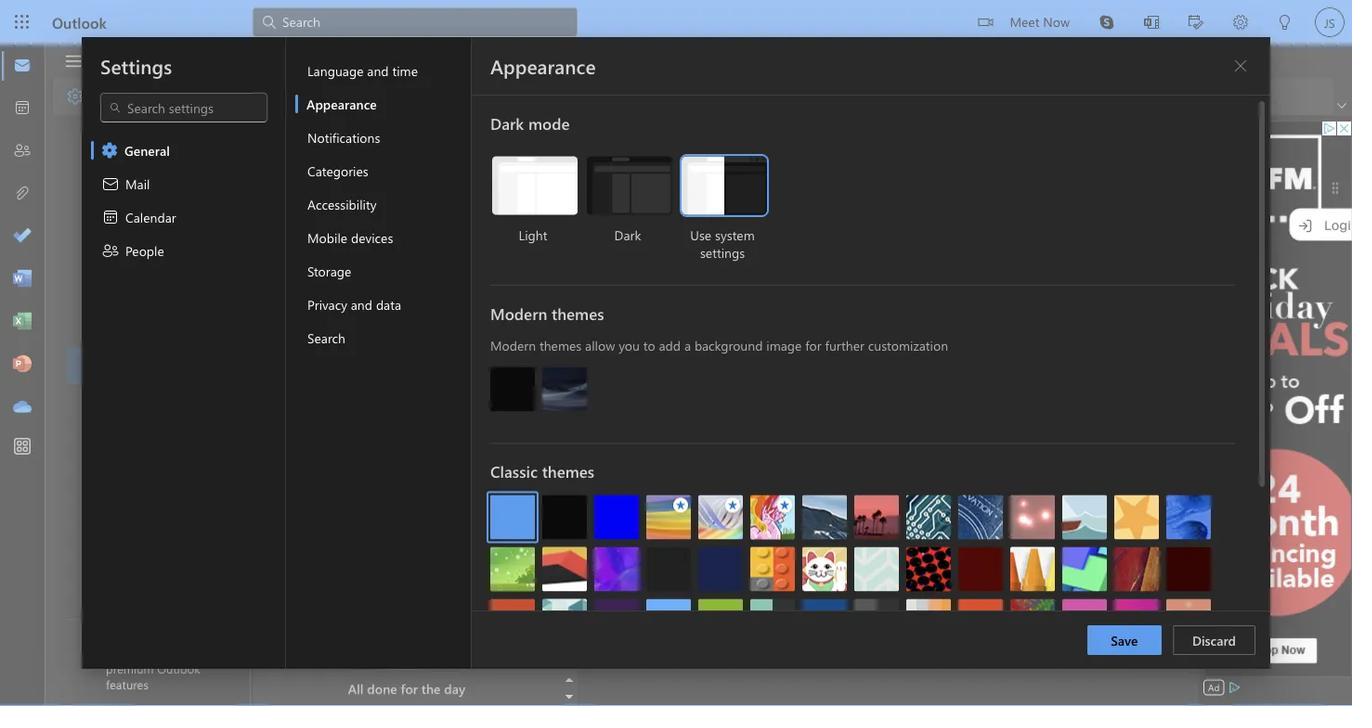 Task type: vqa. For each thing, say whether or not it's contained in the screenshot.
second  from the top of the application containing Outlook
no



Task type: describe. For each thing, give the bounding box(es) containing it.
discard
[[1193, 632, 1236, 649]]

 tree item
[[67, 236, 216, 273]]

mobile devices button
[[295, 221, 471, 255]]

favorites
[[111, 132, 171, 152]]

privacy and data button
[[295, 288, 471, 321]]

categories
[[307, 162, 369, 179]]

dark for dark mode
[[490, 112, 524, 134]]


[[64, 52, 83, 71]]

discard button
[[1173, 626, 1256, 656]]

a
[[685, 337, 691, 354]]

 button
[[533, 134, 563, 160]]

drafts
[[136, 246, 170, 263]]

premium outlook features button
[[67, 619, 251, 707]]


[[101, 175, 120, 193]]

set your advertising preferences image
[[1227, 681, 1242, 696]]

 button
[[55, 46, 92, 77]]


[[110, 208, 128, 227]]

orange option
[[959, 599, 1003, 644]]

metaldecking.com image
[[278, 177, 308, 207]]


[[271, 524, 290, 542]]

privacy
[[307, 296, 347, 313]]

modern themes
[[490, 303, 604, 324]]

allow
[[585, 337, 615, 354]]

2 vertical spatial themes
[[542, 461, 595, 482]]


[[271, 301, 290, 320]]

scan
[[683, 474, 709, 491]]

files image
[[13, 185, 32, 203]]

image
[[767, 337, 802, 354]]

 button
[[359, 129, 388, 159]]

for inside message list section
[[401, 680, 418, 698]]

ad inside message list section
[[480, 176, 491, 189]]

get started
[[264, 261, 330, 278]]

finger paints option
[[1011, 599, 1055, 644]]


[[66, 87, 85, 106]]

 calendar
[[101, 208, 176, 227]]

tab list containing home
[[92, 45, 268, 73]]


[[364, 135, 383, 153]]

to inside modern themes element
[[644, 337, 655, 354]]

favorites tree item
[[67, 124, 216, 162]]

for inside modern themes element
[[806, 337, 822, 354]]

outlook inside 'banner'
[[52, 12, 107, 32]]

appearance inside 'button'
[[307, 95, 377, 112]]

6
[[327, 301, 334, 318]]

calendar image
[[13, 99, 32, 118]]

csm
[[316, 193, 343, 210]]

home
[[106, 50, 141, 67]]

done
[[367, 680, 397, 698]]

now
[[1043, 13, 1070, 30]]

medium dark blue option
[[803, 599, 847, 644]]


[[271, 338, 290, 357]]


[[100, 141, 119, 160]]

favorites tree
[[67, 117, 216, 310]]

products
[[503, 193, 555, 210]]

dark for dark
[[615, 226, 641, 244]]

modern themes list box
[[490, 367, 1235, 419]]

mobile devices
[[307, 229, 393, 246]]

mode
[[528, 112, 570, 134]]

all done for the day
[[348, 680, 466, 698]]

the inside message list section
[[422, 680, 441, 698]]

mobile
[[1057, 474, 1096, 491]]

outlook link
[[52, 0, 107, 45]]

view button
[[156, 45, 212, 73]]

language and time
[[307, 62, 418, 79]]

background
[[695, 337, 763, 354]]

application containing settings
[[0, 0, 1352, 707]]


[[110, 245, 128, 264]]


[[539, 138, 557, 157]]

mobile
[[307, 229, 348, 246]]

modern themes allow you to add a background image for further customization
[[490, 337, 949, 354]]

choose your look
[[301, 338, 402, 355]]

mail image
[[13, 57, 32, 75]]

devices
[[351, 229, 393, 246]]

qr
[[735, 474, 753, 491]]

and for language
[[367, 62, 389, 79]]


[[101, 208, 120, 227]]

polka dot option
[[1167, 599, 1211, 644]]

 button
[[76, 124, 108, 159]]

search button
[[295, 321, 471, 355]]

inbox inside 'inbox '
[[318, 133, 356, 153]]

pixel pop option
[[1115, 599, 1159, 644]]

storage button
[[295, 255, 471, 288]]

modern for dark mode
[[490, 337, 536, 354]]

people
[[125, 242, 164, 259]]

notifications
[[307, 129, 380, 146]]

system
[[715, 226, 755, 244]]

1 vertical spatial outlook
[[1007, 474, 1053, 491]]

high
[[426, 193, 454, 210]]

light green option
[[699, 599, 743, 644]]

onedrive image
[[13, 398, 32, 417]]

storage
[[307, 262, 351, 280]]

left-rail-appbar navigation
[[4, 45, 41, 429]]

grape option
[[594, 599, 639, 644]]

outlook inside premium outlook features
[[157, 661, 200, 677]]

look
[[377, 338, 402, 355]]

modern for appearance
[[490, 303, 547, 324]]

 tree item
[[67, 199, 216, 236]]

themes for appearance
[[552, 303, 604, 324]]

view inside button
[[170, 50, 198, 67]]

dark mode
[[490, 112, 570, 134]]

settings for 
[[119, 88, 164, 105]]

settings heading
[[100, 53, 172, 79]]

complete
[[337, 301, 391, 318]]


[[1234, 59, 1248, 73]]

scan the qr code with your phone camera to download outlook mobile
[[683, 474, 1096, 491]]

started
[[288, 261, 330, 278]]

excel image
[[13, 313, 32, 332]]

download
[[946, 474, 1003, 491]]


[[110, 171, 128, 189]]



Task type: locate. For each thing, give the bounding box(es) containing it.
inbox 
[[318, 133, 383, 153]]

themes
[[552, 303, 604, 324], [540, 337, 582, 354], [542, 461, 595, 482]]

customization
[[868, 337, 949, 354]]

2 horizontal spatial outlook
[[1007, 474, 1053, 491]]

themes up allow
[[552, 303, 604, 324]]

message list section
[[253, 119, 578, 707]]

to right you
[[644, 337, 655, 354]]

and for privacy
[[351, 296, 373, 313]]

inbox up categories
[[318, 133, 356, 153]]

metal
[[347, 193, 380, 210]]

view right the 
[[88, 88, 116, 105]]

1 vertical spatial your
[[816, 474, 842, 491]]

people image
[[13, 142, 32, 161]]

1 horizontal spatial dark
[[615, 226, 641, 244]]

0 vertical spatial appearance
[[490, 53, 596, 79]]

1 horizontal spatial your
[[816, 474, 842, 491]]

application
[[0, 0, 1352, 707]]

1 vertical spatial settings
[[700, 244, 745, 261]]

 view settings
[[66, 87, 164, 106]]

inbox heading
[[294, 124, 388, 164]]

document containing settings
[[0, 0, 1352, 707]]

0 horizontal spatial your
[[347, 338, 373, 355]]

choose
[[301, 338, 344, 355]]

1 vertical spatial for
[[401, 680, 418, 698]]

0 vertical spatial themes
[[552, 303, 604, 324]]

features
[[106, 677, 149, 693]]

settings
[[100, 53, 172, 79]]

appearance up "notifications" at the top left of the page
[[307, 95, 377, 112]]

1 vertical spatial and
[[351, 296, 373, 313]]

1 horizontal spatial the
[[713, 474, 732, 491]]

0 vertical spatial to
[[644, 337, 655, 354]]

0 horizontal spatial for
[[401, 680, 418, 698]]

appearance heading
[[490, 53, 596, 79]]

metaldecking.com
[[316, 174, 424, 191]]

the left the day
[[422, 680, 441, 698]]

2 vertical spatial outlook
[[157, 661, 200, 677]]

1 vertical spatial view
[[88, 88, 116, 105]]

add
[[659, 337, 681, 354]]

outlook left mobile
[[1007, 474, 1053, 491]]

view inside ' view settings'
[[88, 88, 116, 105]]

and left data
[[351, 296, 373, 313]]

outlook up the  button
[[52, 12, 107, 32]]


[[271, 487, 290, 505]]

for right 'done'
[[401, 680, 418, 698]]

outlook right premium
[[157, 661, 200, 677]]

1 horizontal spatial outlook
[[157, 661, 200, 677]]

phone
[[845, 474, 882, 491]]

powerpoint image
[[13, 356, 32, 374]]

get
[[264, 261, 284, 278]]


[[271, 412, 290, 431]]

search
[[307, 329, 346, 346]]

modern down light
[[490, 303, 547, 324]]

1 horizontal spatial inbox
[[318, 133, 356, 153]]

minimal option
[[855, 599, 899, 644]]

modern themes element
[[490, 337, 1235, 419]]

appearance button
[[295, 87, 471, 121]]


[[85, 134, 100, 149]]

0 vertical spatial for
[[806, 337, 822, 354]]

to
[[644, 337, 655, 354], [931, 474, 943, 491]]

1 vertical spatial ad
[[1208, 682, 1220, 694]]

and inside language and time button
[[367, 62, 389, 79]]

meet now
[[1010, 13, 1070, 30]]

1 vertical spatial inbox
[[136, 172, 168, 189]]

0 vertical spatial the
[[713, 474, 732, 491]]

0 horizontal spatial to
[[644, 337, 655, 354]]

1 vertical spatial appearance
[[307, 95, 377, 112]]

0 of 6 complete
[[301, 301, 391, 318]]

1 vertical spatial dark
[[615, 226, 641, 244]]

 inbox
[[110, 171, 168, 189]]

settings for use
[[700, 244, 745, 261]]

data
[[376, 296, 401, 313]]

0 vertical spatial dark
[[490, 112, 524, 134]]

ad
[[480, 176, 491, 189], [1208, 682, 1220, 694]]


[[271, 450, 290, 468]]

dark orange option
[[490, 599, 535, 644]]

your left look
[[347, 338, 373, 355]]


[[109, 101, 122, 114]]

the
[[713, 474, 732, 491], [422, 680, 441, 698]]

2 modern from the top
[[490, 337, 536, 354]]

light blue option
[[647, 599, 691, 644]]

pink option
[[1063, 599, 1107, 644]]

light
[[519, 226, 548, 244]]

1 vertical spatial modern
[[490, 337, 536, 354]]

you
[[619, 337, 640, 354]]

categories button
[[295, 154, 471, 188]]

 sent items
[[110, 208, 196, 227]]

outlook banner
[[0, 0, 1352, 45]]

20th century modern option
[[907, 599, 951, 644]]

code
[[756, 474, 784, 491]]

theme list box
[[487, 492, 1235, 703]]

to right camera
[[931, 474, 943, 491]]

more apps image
[[13, 438, 32, 457]]

classic
[[490, 461, 538, 482]]

appearance tab panel
[[472, 37, 1271, 707]]

settings inside the use system settings
[[700, 244, 745, 261]]

0 vertical spatial ad
[[480, 176, 491, 189]]

ad up quality
[[480, 176, 491, 189]]

mail
[[125, 175, 150, 192]]

dark left mode
[[490, 112, 524, 134]]

0 horizontal spatial settings
[[119, 88, 164, 105]]

0 horizontal spatial view
[[88, 88, 116, 105]]

further
[[825, 337, 865, 354]]

tree
[[67, 347, 216, 682]]

save
[[1111, 632, 1138, 649]]

0 vertical spatial your
[[347, 338, 373, 355]]

0 vertical spatial inbox
[[318, 133, 356, 153]]


[[271, 375, 290, 394]]

day
[[444, 680, 466, 698]]

accessibility button
[[295, 188, 471, 221]]

dialog
[[0, 0, 1352, 707]]

and left time
[[367, 62, 389, 79]]

tab list
[[92, 45, 268, 73]]

camera
[[885, 474, 927, 491]]

use
[[690, 226, 712, 244]]

word image
[[13, 270, 32, 289]]

all
[[348, 680, 364, 698]]

themes for dark mode
[[540, 337, 582, 354]]

home button
[[92, 45, 155, 73]]

calendar
[[125, 209, 176, 226]]

Search settings search field
[[122, 98, 248, 117]]

to do image
[[13, 228, 32, 246]]

1 horizontal spatial appearance
[[490, 53, 596, 79]]

0 horizontal spatial the
[[422, 680, 441, 698]]

0 horizontal spatial outlook
[[52, 12, 107, 32]]

premium
[[106, 661, 154, 677]]

inbox inside  inbox
[[136, 172, 168, 189]]

your right the with
[[816, 474, 842, 491]]

privacy and data
[[307, 296, 401, 313]]

themes right classic
[[542, 461, 595, 482]]

themes down modern themes at the top left
[[540, 337, 582, 354]]

0 horizontal spatial inbox
[[136, 172, 168, 189]]

1 horizontal spatial view
[[170, 50, 198, 67]]

of
[[312, 301, 323, 318]]

for right the image
[[806, 337, 822, 354]]

modern down modern themes at the top left
[[490, 337, 536, 354]]

meet
[[1010, 13, 1040, 30]]

use system settings
[[690, 226, 755, 261]]

1 vertical spatial the
[[422, 680, 441, 698]]

0 horizontal spatial appearance
[[307, 95, 377, 112]]

classic themes
[[490, 461, 595, 482]]

floating diamonds option
[[542, 599, 587, 644]]

inbox down general
[[136, 172, 168, 189]]

1 horizontal spatial settings
[[700, 244, 745, 261]]

save button
[[1088, 626, 1162, 656]]

settings tab list
[[82, 37, 286, 670]]

layout group
[[299, 78, 482, 111]]

with
[[788, 474, 812, 491]]

0 horizontal spatial dark
[[490, 112, 524, 134]]

0
[[301, 301, 308, 318]]

csm metal deck - high quality products
[[316, 193, 555, 210]]

general
[[124, 142, 170, 159]]

quality
[[457, 193, 500, 210]]

dialog containing settings
[[0, 0, 1352, 707]]

inbox
[[318, 133, 356, 153], [136, 172, 168, 189]]

1 vertical spatial to
[[931, 474, 943, 491]]

settings inside ' view settings'
[[119, 88, 164, 105]]

0 vertical spatial outlook
[[52, 12, 107, 32]]

1 horizontal spatial ad
[[1208, 682, 1220, 694]]

1 vertical spatial themes
[[540, 337, 582, 354]]

language
[[307, 62, 364, 79]]

the left qr
[[713, 474, 732, 491]]

document
[[0, 0, 1352, 707]]

items
[[165, 209, 196, 226]]

0 vertical spatial settings
[[119, 88, 164, 105]]

lite option
[[751, 599, 795, 644]]

0 vertical spatial view
[[170, 50, 198, 67]]

modern
[[490, 303, 547, 324], [490, 337, 536, 354]]

time
[[392, 62, 418, 79]]

accessibility
[[307, 196, 377, 213]]

premium outlook features
[[106, 661, 200, 693]]

0 horizontal spatial ad
[[480, 176, 491, 189]]

sent
[[136, 209, 161, 226]]

1 horizontal spatial for
[[806, 337, 822, 354]]

and inside privacy and data 'button'
[[351, 296, 373, 313]]

 tree item
[[67, 162, 216, 199]]

view up search settings search box at the left of the page
[[170, 50, 198, 67]]

1 horizontal spatial to
[[931, 474, 943, 491]]

1 modern from the top
[[490, 303, 547, 324]]


[[101, 242, 120, 260]]

 button
[[1226, 51, 1256, 81]]

appearance up mode
[[490, 53, 596, 79]]

your inside message list section
[[347, 338, 373, 355]]

view
[[170, 50, 198, 67], [88, 88, 116, 105]]

ad left set your advertising preferences image
[[1208, 682, 1220, 694]]

0 vertical spatial modern
[[490, 303, 547, 324]]

dark left use
[[615, 226, 641, 244]]

appearance inside 'tab panel'
[[490, 53, 596, 79]]

your
[[347, 338, 373, 355], [816, 474, 842, 491]]

0 vertical spatial and
[[367, 62, 389, 79]]



